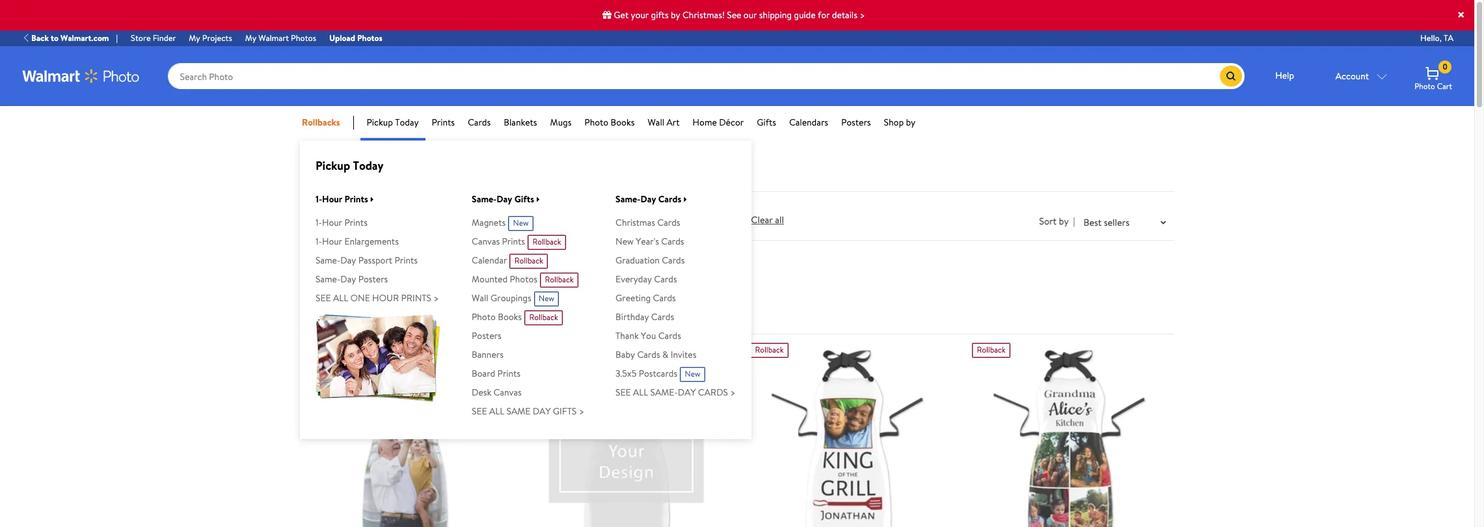 Task type: vqa. For each thing, say whether or not it's contained in the screenshot.
Shot
no



Task type: locate. For each thing, give the bounding box(es) containing it.
0 vertical spatial day
[[678, 386, 696, 399]]

0 vertical spatial |
[[116, 32, 118, 44]]

angle down image up new year's cards link
[[653, 218, 659, 226]]

0 horizontal spatial day
[[533, 405, 551, 418]]

my walmart photos
[[245, 32, 316, 44]]

day left gifts
[[533, 405, 551, 418]]

cards right you
[[658, 330, 681, 343]]

1 horizontal spatial pickup
[[367, 116, 393, 129]]

walmart.com
[[61, 32, 109, 44]]

pickup up apparel link
[[367, 116, 393, 129]]

1 horizontal spatial see
[[472, 405, 487, 418]]

1 vertical spatial |
[[1073, 215, 1075, 228]]

books down "groupings"
[[498, 311, 522, 324]]

one
[[350, 292, 370, 305]]

1 horizontal spatial rollback
[[755, 344, 784, 355]]

0 horizontal spatial gifts
[[346, 159, 366, 172]]

hour for 1-hour prints 1-hour enlargements same-day passport prints same-day posters see all one hour prints >
[[322, 216, 342, 229]]

wall left art
[[648, 116, 664, 129]]

account button
[[1321, 63, 1402, 89]]

same-
[[650, 386, 678, 399]]

2 horizontal spatial see
[[616, 386, 631, 399]]

photos inside "magnets canvas prints calendar mounted photos wall groupings photo books posters banners board prints desk canvas see all same day gifts >"
[[510, 273, 538, 286]]

2 vertical spatial all
[[489, 405, 504, 418]]

day up same-day posters link
[[341, 254, 356, 267]]

books inside "magnets canvas prints calendar mounted photos wall groupings photo books posters banners board prints desk canvas see all same day gifts >"
[[498, 311, 522, 324]]

home left décor
[[693, 116, 717, 129]]

2 1- from the top
[[316, 216, 322, 229]]

1 horizontal spatial rollback link
[[744, 343, 953, 527]]

store finder link
[[124, 32, 182, 45]]

& up "1-hour prints"
[[338, 159, 344, 172]]

0 vertical spatial 1-
[[316, 192, 322, 205]]

get
[[614, 8, 629, 21]]

everyday
[[616, 273, 652, 286]]

christmas
[[616, 216, 655, 229]]

photo left cart
[[1415, 81, 1435, 92]]

& left invites
[[662, 348, 668, 361]]

1 vertical spatial gifts
[[346, 159, 366, 172]]

hour down "1-hour prints"
[[322, 216, 342, 229]]

2 rollback link from the left
[[744, 343, 953, 527]]

1 1- from the top
[[316, 192, 322, 205]]

0 vertical spatial pickup today
[[367, 116, 419, 129]]

1 vertical spatial canvas
[[494, 386, 522, 399]]

clear all
[[751, 213, 784, 226]]

hour up all
[[322, 192, 342, 205]]

0 horizontal spatial caret right image
[[371, 196, 374, 203]]

gifts link
[[757, 116, 776, 129]]

day inside christmas cards new year's cards graduation cards everyday  cards greeting cards birthday cards thank you cards baby cards & invites 3.5x5 postcards see all same-day cards >
[[678, 386, 696, 399]]

day up christmas cards link
[[641, 192, 656, 205]]

0 horizontal spatial |
[[116, 32, 118, 44]]

photo books link down wall groupings link
[[472, 311, 522, 324]]

books
[[611, 116, 635, 129], [498, 311, 522, 324]]

| left best
[[1073, 215, 1075, 228]]

photo books link right mugs link
[[585, 116, 635, 129]]

cards link
[[468, 116, 491, 129]]

hour for 1-hour prints
[[322, 192, 342, 205]]

1 hour prints image image
[[316, 311, 441, 406]]

wall
[[648, 116, 664, 129], [472, 292, 489, 305]]

see inside 1-hour prints 1-hour enlargements same-day passport prints same-day posters see all one hour prints >
[[316, 292, 331, 305]]

0 vertical spatial see
[[316, 292, 331, 305]]

all down desk canvas link
[[489, 405, 504, 418]]

caret right image inside same-day gifts link
[[537, 196, 540, 203]]

see down 3.5x5
[[616, 386, 631, 399]]

wall groupings link
[[472, 292, 531, 305]]

cart
[[1437, 81, 1452, 92]]

wall inside "magnets canvas prints calendar mounted photos wall groupings photo books posters banners board prints desk canvas see all same day gifts >"
[[472, 292, 489, 305]]

invites
[[671, 348, 697, 361]]

2 vertical spatial by
[[1059, 215, 1069, 228]]

filters
[[339, 215, 365, 228]]

posters link left shop at right top
[[841, 116, 871, 129]]

2 vertical spatial photo
[[472, 311, 496, 324]]

gifts up themes at the top of the page
[[515, 192, 534, 205]]

photo inside 'link'
[[585, 116, 609, 129]]

postcards
[[639, 367, 678, 380]]

day inside "magnets canvas prints calendar mounted photos wall groupings photo books posters banners board prints desk canvas see all same day gifts >"
[[533, 405, 551, 418]]

canvas
[[472, 235, 500, 248], [494, 386, 522, 399]]

0 vertical spatial hour
[[322, 192, 342, 205]]

prints right passport
[[395, 254, 418, 267]]

by right sort at the right
[[1059, 215, 1069, 228]]

1 horizontal spatial my
[[245, 32, 256, 44]]

1-hour prints link up all filters (1)
[[316, 192, 374, 205]]

same
[[507, 405, 531, 418]]

1 vertical spatial pickup
[[316, 157, 350, 174]]

day left cards
[[678, 386, 696, 399]]

canvas up same on the bottom
[[494, 386, 522, 399]]

1 vertical spatial by
[[906, 116, 916, 129]]

2 vertical spatial hour
[[322, 235, 342, 248]]

2 horizontal spatial photo
[[1415, 81, 1435, 92]]

my left walmart
[[245, 32, 256, 44]]

gifts up "1-hour prints"
[[346, 159, 366, 172]]

posters link
[[841, 116, 871, 129], [472, 330, 501, 343]]

0 horizontal spatial all
[[333, 292, 348, 305]]

enlargements
[[344, 235, 399, 248]]

2 vertical spatial see
[[472, 405, 487, 418]]

1 horizontal spatial posters link
[[841, 116, 871, 129]]

2 my from the left
[[245, 32, 256, 44]]

pickup today up "1-hour prints"
[[316, 157, 384, 174]]

1 horizontal spatial gifts
[[515, 192, 534, 205]]

banners
[[472, 348, 504, 361]]

1 vertical spatial books
[[498, 311, 522, 324]]

2 vertical spatial 1-
[[316, 235, 322, 248]]

posters
[[841, 116, 871, 129], [358, 273, 388, 286], [472, 330, 501, 343]]

1 horizontal spatial all
[[489, 405, 504, 418]]

| left store
[[116, 32, 118, 44]]

1-
[[316, 192, 322, 205], [316, 216, 322, 229], [316, 235, 322, 248]]

apparel down enlargements
[[348, 255, 387, 271]]

0 horizontal spatial wall
[[472, 292, 489, 305]]

posters down passport
[[358, 273, 388, 286]]

photos right of
[[620, 215, 648, 228]]

posters inside "magnets canvas prints calendar mounted photos wall groupings photo books posters banners board prints desk canvas see all same day gifts >"
[[472, 330, 501, 343]]

1 vertical spatial home
[[310, 159, 335, 172]]

gifts for home & gifts
[[346, 159, 366, 172]]

hour down all
[[322, 235, 342, 248]]

photos right walmart
[[291, 32, 316, 44]]

store
[[131, 32, 151, 44]]

see all same day gifts > link
[[472, 405, 584, 418]]

1 vertical spatial pickup today
[[316, 157, 384, 174]]

all left one
[[333, 292, 348, 305]]

0 horizontal spatial my
[[189, 32, 200, 44]]

finder
[[153, 32, 176, 44]]

by
[[671, 8, 680, 21], [906, 116, 916, 129], [1059, 215, 1069, 228]]

1 horizontal spatial by
[[906, 116, 916, 129]]

my left projects
[[189, 32, 200, 44]]

same- up design
[[472, 192, 497, 205]]

(1)
[[367, 215, 376, 228]]

> right details at the right top
[[860, 8, 865, 21]]

posters left shop at right top
[[841, 116, 871, 129]]

my inside the my projects link
[[189, 32, 200, 44]]

photos right upload
[[357, 32, 383, 44]]

0 horizontal spatial photo
[[472, 311, 496, 324]]

1- left all
[[316, 216, 322, 229]]

2 horizontal spatial by
[[1059, 215, 1069, 228]]

mounted photos link
[[472, 273, 538, 286]]

sort-select element
[[1039, 215, 1075, 229]]

posters up banners link
[[472, 330, 501, 343]]

0 horizontal spatial home
[[310, 159, 335, 172]]

gifts right décor
[[757, 116, 776, 129]]

0 horizontal spatial by
[[671, 8, 680, 21]]

1 vertical spatial apparel
[[348, 255, 387, 271]]

0 horizontal spatial angle down image
[[653, 218, 659, 226]]

my inside my walmart photos 'link'
[[245, 32, 256, 44]]

1 horizontal spatial caret right image
[[537, 196, 540, 203]]

books left "wall art"
[[611, 116, 635, 129]]

0 vertical spatial posters link
[[841, 116, 871, 129]]

caret right image right same-day gifts
[[537, 196, 540, 203]]

photos inside 'link'
[[291, 32, 316, 44]]

same-day gifts
[[472, 192, 534, 205]]

Search Photo text field
[[168, 63, 1220, 89]]

ta
[[1444, 32, 1454, 44]]

0 vertical spatial 1-hour prints link
[[316, 192, 374, 205]]

board
[[472, 367, 495, 380]]

| inside the sort-select element
[[1073, 215, 1075, 228]]

2 vertical spatial posters
[[472, 330, 501, 343]]

0 vertical spatial today
[[395, 116, 419, 129]]

1 caret right image from the left
[[371, 196, 374, 203]]

my
[[189, 32, 200, 44], [245, 32, 256, 44]]

wall down the mounted
[[472, 292, 489, 305]]

0 horizontal spatial rollback
[[311, 344, 340, 355]]

2 horizontal spatial posters
[[841, 116, 871, 129]]

0 vertical spatial books
[[611, 116, 635, 129]]

day
[[678, 386, 696, 399], [533, 405, 551, 418]]

posters inside 1-hour prints 1-hour enlargements same-day passport prints same-day posters see all one hour prints >
[[358, 273, 388, 286]]

1 vertical spatial wall
[[472, 292, 489, 305]]

canvas down magnets link
[[472, 235, 500, 248]]

cards up you
[[651, 311, 674, 324]]

caret right image
[[371, 196, 374, 203], [537, 196, 540, 203], [684, 196, 687, 203]]

1 horizontal spatial posters
[[472, 330, 501, 343]]

see all same-day cards > link
[[616, 386, 736, 399]]

design
[[472, 215, 500, 228]]

1 vertical spatial see
[[616, 386, 631, 399]]

by inside the sort-select element
[[1059, 215, 1069, 228]]

pickup
[[367, 116, 393, 129], [316, 157, 350, 174]]

photo books link
[[585, 116, 635, 129], [472, 311, 522, 324]]

2 horizontal spatial rollback link
[[966, 343, 1175, 527]]

birthday
[[616, 311, 649, 324]]

1 vertical spatial posters link
[[472, 330, 501, 343]]

prints
[[432, 116, 455, 129], [345, 192, 368, 205], [344, 216, 368, 229], [502, 235, 525, 248], [395, 254, 418, 267], [498, 367, 521, 380]]

0 vertical spatial all
[[333, 292, 348, 305]]

posters link up banners link
[[472, 330, 501, 343]]

hour
[[372, 292, 399, 305]]

1- down home & gifts
[[316, 192, 322, 205]]

2 horizontal spatial rollback
[[977, 344, 1006, 355]]

account
[[1336, 70, 1369, 83]]

angle down image right sellers
[[1161, 219, 1166, 227]]

1 horizontal spatial angle down image
[[1161, 219, 1166, 227]]

0 vertical spatial photo books link
[[585, 116, 635, 129]]

1 vertical spatial all
[[633, 386, 648, 399]]

> inside "magnets canvas prints calendar mounted photos wall groupings photo books posters banners board prints desk canvas see all same day gifts >"
[[579, 405, 584, 418]]

1 my from the left
[[189, 32, 200, 44]]

gifts
[[553, 405, 577, 418]]

rollback link
[[300, 343, 509, 527], [744, 343, 953, 527], [966, 343, 1175, 527]]

angle down image
[[653, 218, 659, 226], [1161, 219, 1166, 227]]

1 vertical spatial 1-
[[316, 216, 322, 229]]

1 vertical spatial today
[[353, 157, 384, 174]]

apparel link
[[380, 159, 412, 172]]

see down desk
[[472, 405, 487, 418]]

prints up 1-hour enlargements link
[[344, 216, 368, 229]]

0 vertical spatial by
[[671, 8, 680, 21]]

pickup today up apparel link
[[367, 116, 419, 129]]

3.5x5 postcards link
[[616, 367, 678, 380]]

Search Custom Apparel search field
[[305, 276, 656, 308]]

3 caret right image from the left
[[684, 196, 687, 203]]

0 vertical spatial pickup
[[367, 116, 393, 129]]

by right "gifts" at the top
[[671, 8, 680, 21]]

0 vertical spatial photo
[[1415, 81, 1435, 92]]

photo down search custom apparel search box at left bottom
[[472, 311, 496, 324]]

1 vertical spatial 1-hour prints link
[[316, 216, 368, 229]]

0 horizontal spatial rollback link
[[300, 343, 509, 527]]

today left prints link
[[395, 116, 419, 129]]

canvas prints link
[[472, 235, 525, 248]]

photo right mugs
[[585, 116, 609, 129]]

same- down custom
[[316, 273, 341, 286]]

0 vertical spatial home
[[693, 116, 717, 129]]

0 horizontal spatial &
[[338, 159, 344, 172]]

all
[[775, 213, 784, 226]]

2 caret right image from the left
[[537, 196, 540, 203]]

see down same-day posters link
[[316, 292, 331, 305]]

> right cards
[[730, 386, 736, 399]]

rollback
[[311, 344, 340, 355], [755, 344, 784, 355], [977, 344, 1006, 355]]

cards up new year's cards link
[[657, 216, 680, 229]]

home up "1-hour prints"
[[310, 159, 335, 172]]

cards up christmas cards link
[[658, 192, 681, 205]]

1 vertical spatial day
[[533, 405, 551, 418]]

photos up "groupings"
[[510, 273, 538, 286]]

0 vertical spatial canvas
[[472, 235, 500, 248]]

day up design themes
[[497, 192, 512, 205]]

groupings
[[491, 292, 531, 305]]

1 vertical spatial photo
[[585, 116, 609, 129]]

themes
[[502, 215, 534, 228]]

0 horizontal spatial posters
[[358, 273, 388, 286]]

today up "1-hour prints"
[[353, 157, 384, 174]]

caret right image for same-day cards
[[684, 196, 687, 203]]

our
[[744, 8, 757, 21]]

0 vertical spatial &
[[338, 159, 344, 172]]

0 horizontal spatial see
[[316, 292, 331, 305]]

1-hour prints link
[[316, 192, 374, 205], [316, 216, 368, 229]]

1 vertical spatial &
[[662, 348, 668, 361]]

photos
[[291, 32, 316, 44], [357, 32, 383, 44], [620, 215, 648, 228], [510, 273, 538, 286]]

christmas cards link
[[616, 216, 680, 229]]

you
[[641, 330, 656, 343]]

magnets
[[472, 216, 506, 229]]

caret right image up (1)
[[371, 196, 374, 203]]

1 horizontal spatial day
[[678, 386, 696, 399]]

christmas!
[[683, 8, 725, 21]]

pickup up "1-hour prints"
[[316, 157, 350, 174]]

pickup today
[[367, 116, 419, 129], [316, 157, 384, 174]]

clear all link
[[751, 213, 784, 227]]

1 horizontal spatial photo
[[585, 116, 609, 129]]

1 horizontal spatial home
[[693, 116, 717, 129]]

1-hour prints link down "1-hour prints"
[[316, 216, 368, 229]]

caret right image inside same-day cards link
[[684, 196, 687, 203]]

> right gifts
[[579, 405, 584, 418]]

photo for photo books
[[585, 116, 609, 129]]

1 vertical spatial hour
[[322, 216, 342, 229]]

passport
[[358, 254, 392, 267]]

home for home décor
[[693, 116, 717, 129]]

cards down graduation cards link
[[654, 273, 677, 286]]

caret right image right same-day cards
[[684, 196, 687, 203]]

2 horizontal spatial caret right image
[[684, 196, 687, 203]]

apparel down pickup today link
[[380, 159, 412, 172]]

clear
[[751, 213, 773, 226]]

0 horizontal spatial books
[[498, 311, 522, 324]]

back to walmart.com |
[[31, 32, 118, 44]]

× link
[[1457, 3, 1466, 25]]

3 rollback from the left
[[977, 344, 1006, 355]]

1 horizontal spatial |
[[1073, 215, 1075, 228]]

1 horizontal spatial &
[[662, 348, 668, 361]]

> right prints
[[434, 292, 439, 305]]

by right shop at right top
[[906, 116, 916, 129]]

0 vertical spatial gifts
[[757, 116, 776, 129]]

1-hour prints
[[316, 192, 368, 205]]

1 vertical spatial photo books link
[[472, 311, 522, 324]]

photo cart
[[1415, 81, 1452, 92]]

back arrow image
[[22, 33, 31, 42]]

1- up custom
[[316, 235, 322, 248]]

see
[[727, 8, 741, 21]]

1 rollback link from the left
[[300, 343, 509, 527]]

0 horizontal spatial photo books link
[[472, 311, 522, 324]]

0 horizontal spatial posters link
[[472, 330, 501, 343]]

same-day posters link
[[316, 273, 388, 286]]

1 vertical spatial posters
[[358, 273, 388, 286]]

gift image
[[603, 10, 612, 20]]

see inside "magnets canvas prints calendar mounted photos wall groupings photo books posters banners board prints desk canvas see all same day gifts >"
[[472, 405, 487, 418]]

same-day gifts link
[[472, 192, 540, 205]]

all down the 3.5x5 postcards link at the bottom
[[633, 386, 648, 399]]



Task type: describe. For each thing, give the bounding box(es) containing it.
magnets link
[[472, 216, 506, 229]]

calendars link
[[789, 116, 828, 129]]

see all one hour prints > link
[[316, 292, 439, 305]]

shop by link
[[884, 116, 916, 129]]

my for my walmart photos
[[245, 32, 256, 44]]

same- up of photos
[[616, 192, 641, 205]]

same- up same-day posters link
[[316, 254, 341, 267]]

caret right image for 1-hour prints
[[371, 196, 374, 203]]

same-day passport prints link
[[316, 254, 418, 267]]

mugs
[[550, 116, 572, 129]]

shipping
[[759, 8, 792, 21]]

baby cards & invites link
[[616, 348, 697, 361]]

shop by
[[884, 116, 916, 129]]

2 rollback from the left
[[755, 344, 784, 355]]

design themes
[[472, 215, 534, 228]]

prints link
[[432, 116, 455, 129]]

cards down you
[[637, 348, 660, 361]]

rollbacks
[[302, 116, 340, 129]]

prints
[[401, 292, 431, 305]]

gifts
[[651, 8, 669, 21]]

of photos
[[609, 215, 648, 228]]

for
[[818, 8, 830, 21]]

1- for 1-hour prints 1-hour enlargements same-day passport prints same-day posters see all one hour prints >
[[316, 216, 322, 229]]

upload photos link
[[323, 32, 389, 45]]

prints left cards link
[[432, 116, 455, 129]]

get your gifts by christmas! see our shipping guide for details >
[[612, 8, 865, 21]]

home & gifts link
[[310, 159, 366, 172]]

×
[[1457, 3, 1466, 25]]

home décor link
[[693, 116, 744, 129]]

details
[[832, 8, 858, 21]]

0 horizontal spatial pickup
[[316, 157, 350, 174]]

cards down the everyday  cards link
[[653, 292, 676, 305]]

(27)
[[390, 255, 410, 271]]

my projects link
[[182, 32, 239, 45]]

my walmart photos link
[[239, 32, 323, 45]]

sellers
[[1104, 216, 1130, 229]]

décor
[[719, 116, 744, 129]]

new
[[616, 235, 634, 248]]

prints up filters
[[345, 192, 368, 205]]

photo inside "magnets canvas prints calendar mounted photos wall groupings photo books posters banners board prints desk canvas see all same day gifts >"
[[472, 311, 496, 324]]

> inside christmas cards new year's cards graduation cards everyday  cards greeting cards birthday cards thank you cards baby cards & invites 3.5x5 postcards see all same-day cards >
[[730, 386, 736, 399]]

wall art link
[[648, 116, 680, 129]]

graduation
[[616, 254, 660, 267]]

help link
[[1262, 63, 1308, 89]]

banners link
[[472, 348, 504, 361]]

my for my projects
[[189, 32, 200, 44]]

3 rollback link from the left
[[966, 343, 1175, 527]]

shop
[[884, 116, 904, 129]]

pickup today link
[[367, 116, 419, 129]]

by for sort by |
[[1059, 215, 1069, 228]]

1-hour enlargements link
[[316, 235, 399, 248]]

your
[[631, 8, 649, 21]]

1 horizontal spatial today
[[395, 116, 419, 129]]

> inside 1-hour prints 1-hour enlargements same-day passport prints same-day posters see all one hour prints >
[[434, 292, 439, 305]]

desk
[[472, 386, 491, 399]]

calendars
[[789, 116, 828, 129]]

0 horizontal spatial today
[[353, 157, 384, 174]]

photo for photo cart
[[1415, 81, 1435, 92]]

mounted
[[472, 273, 508, 286]]

baby
[[616, 348, 635, 361]]

1 rollback from the left
[[311, 344, 340, 355]]

desk canvas link
[[472, 386, 522, 399]]

2 horizontal spatial gifts
[[757, 116, 776, 129]]

3.5x5
[[616, 367, 637, 380]]

blankets
[[504, 116, 537, 129]]

1 horizontal spatial books
[[611, 116, 635, 129]]

see inside christmas cards new year's cards graduation cards everyday  cards greeting cards birthday cards thank you cards baby cards & invites 3.5x5 postcards see all same-day cards >
[[616, 386, 631, 399]]

& inside christmas cards new year's cards graduation cards everyday  cards greeting cards birthday cards thank you cards baby cards & invites 3.5x5 postcards see all same-day cards >
[[662, 348, 668, 361]]

sort
[[1039, 215, 1057, 228]]

board prints link
[[472, 367, 521, 380]]

prints down themes at the top of the page
[[502, 235, 525, 248]]

same-day cards link
[[616, 192, 687, 205]]

of
[[609, 215, 618, 228]]

hello,
[[1421, 32, 1442, 44]]

all inside "magnets canvas prints calendar mounted photos wall groupings photo books posters banners board prints desk canvas see all same day gifts >"
[[489, 405, 504, 418]]

day down 'custom apparel (27)'
[[341, 273, 356, 286]]

help
[[1276, 69, 1294, 82]]

photo books
[[585, 116, 635, 129]]

0 vertical spatial apparel
[[380, 159, 412, 172]]

all
[[326, 215, 337, 228]]

3 1- from the top
[[316, 235, 322, 248]]

cards
[[698, 386, 728, 399]]

store finder
[[131, 32, 176, 44]]

cards down new year's cards link
[[662, 254, 685, 267]]

rollbacks link
[[302, 116, 354, 129]]

wall art
[[648, 116, 680, 129]]

year's
[[636, 235, 659, 248]]

greeting
[[616, 292, 651, 305]]

everyday  cards link
[[616, 273, 677, 286]]

prints up desk canvas link
[[498, 367, 521, 380]]

best sellers
[[1084, 216, 1130, 229]]

1- for 1-hour prints
[[316, 192, 322, 205]]

0 vertical spatial wall
[[648, 116, 664, 129]]

caret right image for same-day gifts
[[537, 196, 540, 203]]

all inside 1-hour prints 1-hour enlargements same-day passport prints same-day posters see all one hour prints >
[[333, 292, 348, 305]]

all filters (1)
[[326, 215, 376, 228]]

custom apparel (27)
[[305, 255, 410, 271]]

walmart
[[258, 32, 289, 44]]

1 horizontal spatial photo books link
[[585, 116, 635, 129]]

home for home & gifts
[[310, 159, 335, 172]]

1 1-hour prints link from the top
[[316, 192, 374, 205]]

cards right prints link
[[468, 116, 491, 129]]

upload photos
[[329, 32, 383, 44]]

cards right year's
[[661, 235, 684, 248]]

my projects
[[189, 32, 232, 44]]

same-day cards
[[616, 192, 681, 205]]

magnifying glass image
[[1225, 71, 1237, 82]]

greeting cards link
[[616, 292, 676, 305]]

gifts for same-day gifts
[[515, 192, 534, 205]]

graduation cards link
[[616, 254, 685, 267]]

by for shop by
[[906, 116, 916, 129]]

new year's cards link
[[616, 235, 684, 248]]

birthday cards link
[[616, 311, 674, 324]]

angle down image inside best sellers button
[[1161, 219, 1166, 227]]

all inside christmas cards new year's cards graduation cards everyday  cards greeting cards birthday cards thank you cards baby cards & invites 3.5x5 postcards see all same-day cards >
[[633, 386, 648, 399]]

projects
[[202, 32, 232, 44]]

2 1-hour prints link from the top
[[316, 216, 368, 229]]

calendar
[[472, 254, 507, 267]]

magnets canvas prints calendar mounted photos wall groupings photo books posters banners board prints desk canvas see all same day gifts >
[[472, 216, 584, 418]]

0 vertical spatial posters
[[841, 116, 871, 129]]



